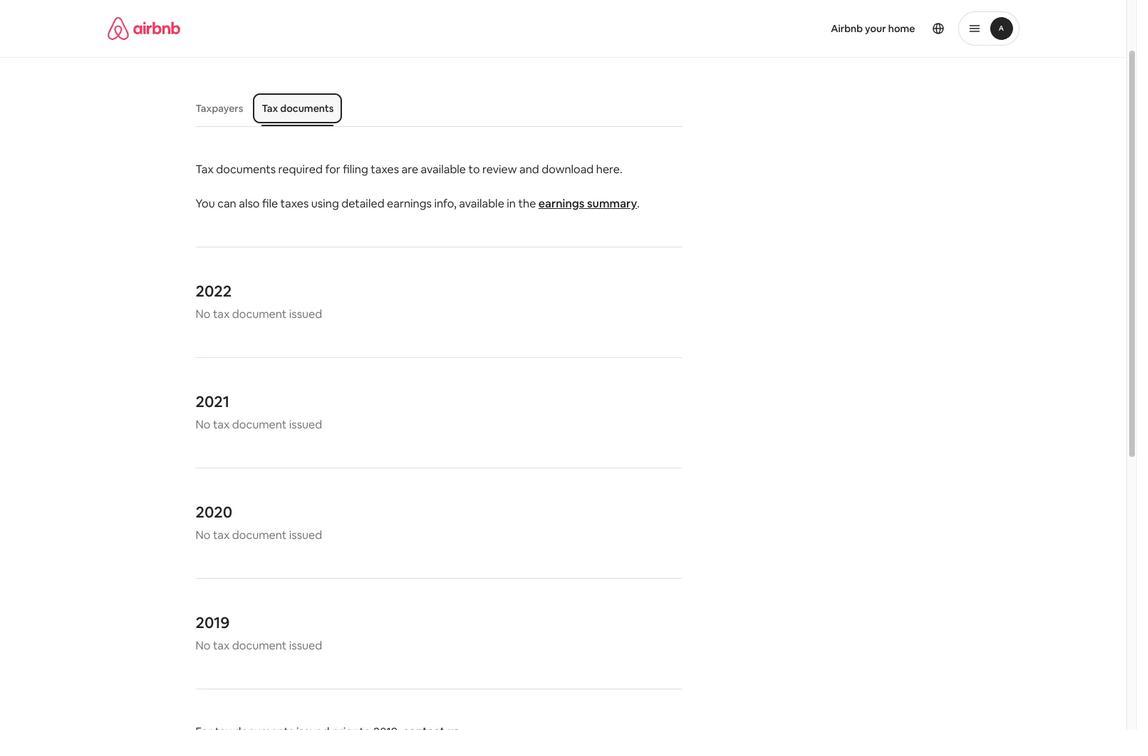 Task type: locate. For each thing, give the bounding box(es) containing it.
available
[[421, 162, 466, 177], [459, 196, 505, 211]]

earnings down tax documents required for filing taxes are available to review and download here.
[[387, 196, 432, 211]]

2 tax from the top
[[213, 417, 230, 432]]

2 issued from the top
[[289, 417, 322, 432]]

earnings right the
[[539, 196, 585, 211]]

earnings
[[387, 196, 432, 211], [539, 196, 585, 211]]

document for 2020
[[232, 528, 287, 543]]

3 document from the top
[[232, 528, 287, 543]]

1 earnings from the left
[[387, 196, 432, 211]]

4 issued from the top
[[289, 638, 322, 653]]

your
[[866, 22, 887, 35]]

detailed
[[342, 196, 385, 211]]

4 no from the top
[[196, 638, 211, 653]]

tax down 2019
[[213, 638, 230, 653]]

1 horizontal spatial tax
[[262, 102, 278, 115]]

taxes
[[371, 162, 399, 177], [281, 196, 309, 211]]

no down 2022
[[196, 307, 211, 322]]

tax
[[213, 307, 230, 322], [213, 417, 230, 432], [213, 528, 230, 543], [213, 638, 230, 653]]

info,
[[435, 196, 457, 211]]

download
[[542, 162, 594, 177]]

document for 2019
[[232, 638, 287, 653]]

documents
[[280, 102, 334, 115], [216, 162, 276, 177]]

0 vertical spatial documents
[[280, 102, 334, 115]]

no tax document issued down 2019
[[196, 638, 322, 653]]

tax documents required for filing taxes are available to review and download here.
[[196, 162, 623, 177]]

1 vertical spatial tax
[[196, 162, 214, 177]]

3 no tax document issued from the top
[[196, 528, 322, 543]]

to
[[469, 162, 480, 177]]

taxes right file
[[281, 196, 309, 211]]

document
[[232, 307, 287, 322], [232, 417, 287, 432], [232, 528, 287, 543], [232, 638, 287, 653]]

tax for 2020
[[213, 528, 230, 543]]

no tax document issued
[[196, 307, 322, 322], [196, 417, 322, 432], [196, 528, 322, 543], [196, 638, 322, 653]]

tax down 2021
[[213, 417, 230, 432]]

3 issued from the top
[[289, 528, 322, 543]]

tax documents
[[262, 102, 334, 115]]

documents up required on the top of page
[[280, 102, 334, 115]]

file
[[262, 196, 278, 211]]

tax for tax documents required for filing taxes are available to review and download here.
[[196, 162, 214, 177]]

0 horizontal spatial taxes
[[281, 196, 309, 211]]

no for 2019
[[196, 638, 211, 653]]

2 document from the top
[[232, 417, 287, 432]]

3 tax from the top
[[213, 528, 230, 543]]

1 no from the top
[[196, 307, 211, 322]]

no tax document issued for 2019
[[196, 638, 322, 653]]

2 no tax document issued from the top
[[196, 417, 322, 432]]

you can also file taxes using detailed earnings info, available in the earnings summary .
[[196, 196, 640, 211]]

1 issued from the top
[[289, 307, 322, 322]]

tax down 2020 at the bottom of the page
[[213, 528, 230, 543]]

1 tax from the top
[[213, 307, 230, 322]]

1 no tax document issued from the top
[[196, 307, 322, 322]]

no down 2021
[[196, 417, 211, 432]]

4 no tax document issued from the top
[[196, 638, 322, 653]]

document for 2022
[[232, 307, 287, 322]]

1 document from the top
[[232, 307, 287, 322]]

filing
[[343, 162, 369, 177]]

2 no from the top
[[196, 417, 211, 432]]

here.
[[597, 162, 623, 177]]

tax for 2019
[[213, 638, 230, 653]]

2022
[[196, 281, 232, 301]]

0 vertical spatial tax
[[262, 102, 278, 115]]

tab list
[[189, 91, 682, 126]]

documents up also
[[216, 162, 276, 177]]

documents for tax documents
[[280, 102, 334, 115]]

available left "to"
[[421, 162, 466, 177]]

no
[[196, 307, 211, 322], [196, 417, 211, 432], [196, 528, 211, 543], [196, 638, 211, 653]]

2019
[[196, 612, 230, 632]]

summary
[[587, 196, 638, 211]]

can
[[218, 196, 237, 211]]

no down 2019
[[196, 638, 211, 653]]

issued for 2022
[[289, 307, 322, 322]]

also
[[239, 196, 260, 211]]

documents for tax documents required for filing taxes are available to review and download here.
[[216, 162, 276, 177]]

tax inside button
[[262, 102, 278, 115]]

1 vertical spatial documents
[[216, 162, 276, 177]]

tax
[[262, 102, 278, 115], [196, 162, 214, 177]]

3 no from the top
[[196, 528, 211, 543]]

1 horizontal spatial documents
[[280, 102, 334, 115]]

0 horizontal spatial tax
[[196, 162, 214, 177]]

taxes left are at the top of page
[[371, 162, 399, 177]]

no tax document issued for 2020
[[196, 528, 322, 543]]

0 horizontal spatial documents
[[216, 162, 276, 177]]

no tax document issued down 2021
[[196, 417, 322, 432]]

tax up you
[[196, 162, 214, 177]]

1 horizontal spatial earnings
[[539, 196, 585, 211]]

1 horizontal spatial taxes
[[371, 162, 399, 177]]

issued for 2020
[[289, 528, 322, 543]]

tab list containing taxpayers
[[189, 91, 682, 126]]

no for 2020
[[196, 528, 211, 543]]

documents inside button
[[280, 102, 334, 115]]

no tax document issued down 2022
[[196, 307, 322, 322]]

no for 2022
[[196, 307, 211, 322]]

tax right 'taxpayers'
[[262, 102, 278, 115]]

document for 2021
[[232, 417, 287, 432]]

airbnb your home link
[[823, 14, 924, 43]]

4 document from the top
[[232, 638, 287, 653]]

no down 2020 at the bottom of the page
[[196, 528, 211, 543]]

issued
[[289, 307, 322, 322], [289, 417, 322, 432], [289, 528, 322, 543], [289, 638, 322, 653]]

required
[[278, 162, 323, 177]]

2020
[[196, 502, 233, 522]]

no tax document issued for 2022
[[196, 307, 322, 322]]

0 horizontal spatial earnings
[[387, 196, 432, 211]]

available left in
[[459, 196, 505, 211]]

home
[[889, 22, 916, 35]]

tax down 2022
[[213, 307, 230, 322]]

no tax document issued down 2020 at the bottom of the page
[[196, 528, 322, 543]]

tax for tax documents
[[262, 102, 278, 115]]

4 tax from the top
[[213, 638, 230, 653]]



Task type: vqa. For each thing, say whether or not it's contained in the screenshot.
Our inside How-to Reviews for Experiences Our community relies on honest, transparent reviews. Hosts and guests write about their time once the experience has ended.
no



Task type: describe. For each thing, give the bounding box(es) containing it.
tax documents button
[[255, 95, 341, 122]]

are
[[402, 162, 419, 177]]

0 vertical spatial available
[[421, 162, 466, 177]]

review
[[483, 162, 517, 177]]

.
[[638, 196, 640, 211]]

in
[[507, 196, 516, 211]]

tax for 2022
[[213, 307, 230, 322]]

taxpayers
[[196, 102, 243, 115]]

earnings summary link
[[539, 196, 638, 211]]

for
[[325, 162, 341, 177]]

taxpayers button
[[189, 95, 251, 122]]

airbnb your home
[[831, 22, 916, 35]]

tax for 2021
[[213, 417, 230, 432]]

1 vertical spatial available
[[459, 196, 505, 211]]

using
[[311, 196, 339, 211]]

you
[[196, 196, 215, 211]]

profile element
[[581, 0, 1020, 57]]

the
[[519, 196, 536, 211]]

1 vertical spatial taxes
[[281, 196, 309, 211]]

2021
[[196, 391, 230, 411]]

no for 2021
[[196, 417, 211, 432]]

no tax document issued for 2021
[[196, 417, 322, 432]]

and
[[520, 162, 540, 177]]

taxes
[[196, 29, 257, 58]]

issued for 2021
[[289, 417, 322, 432]]

2 earnings from the left
[[539, 196, 585, 211]]

issued for 2019
[[289, 638, 322, 653]]

airbnb
[[831, 22, 864, 35]]

0 vertical spatial taxes
[[371, 162, 399, 177]]



